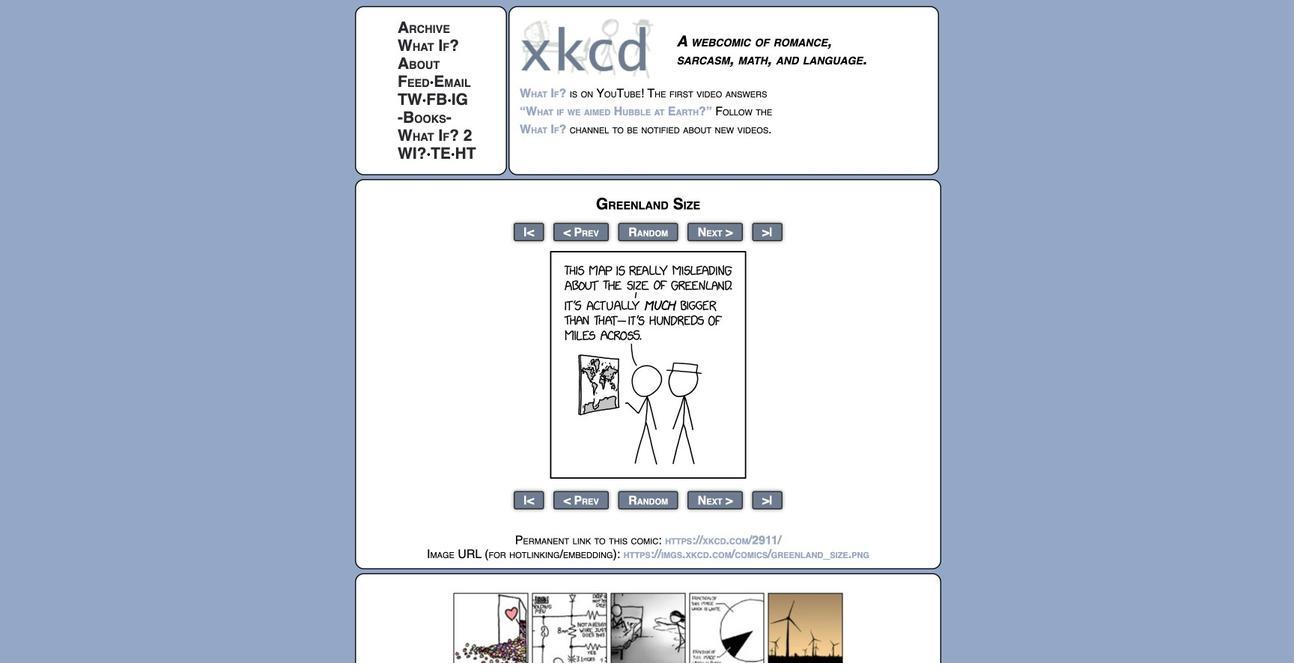 Task type: vqa. For each thing, say whether or not it's contained in the screenshot.
Earth temperature timeline Image
no



Task type: describe. For each thing, give the bounding box(es) containing it.
greenland size image
[[550, 251, 747, 479]]



Task type: locate. For each thing, give the bounding box(es) containing it.
selected comics image
[[454, 593, 843, 663]]

xkcd.com logo image
[[520, 17, 659, 79]]



